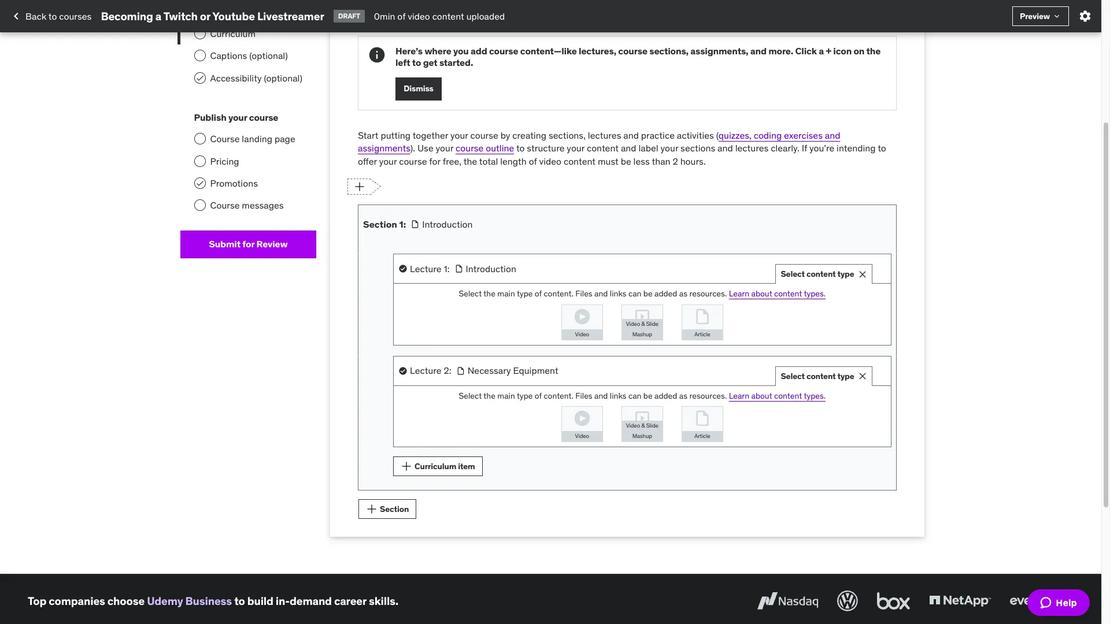 Task type: locate. For each thing, give the bounding box(es) containing it.
to right back
[[49, 10, 57, 22]]

completed element left accessibility
[[194, 72, 206, 84]]

1 links from the top
[[610, 289, 627, 299]]

1 vertical spatial main
[[498, 391, 515, 401]]

1 horizontal spatial for
[[430, 155, 441, 167]]

course down ).
[[399, 155, 427, 167]]

lectures down coding
[[736, 142, 769, 154]]

1 horizontal spatial 1:
[[444, 263, 450, 275]]

added for necessary equipment
[[655, 391, 678, 401]]

(
[[717, 129, 719, 141]]

lecture 1:
[[410, 263, 450, 275]]

completed element inside accessibility (optional) link
[[194, 72, 206, 84]]

1 incomplete image from the top
[[194, 28, 206, 39]]

incomplete image down publish
[[194, 133, 206, 145]]

1 vertical spatial &
[[642, 320, 645, 328]]

lecture for lecture 1:
[[410, 263, 442, 275]]

2 types. from the top
[[805, 391, 826, 401]]

2 course from the top
[[210, 200, 240, 211]]

1 vertical spatial sections,
[[549, 129, 586, 141]]

0 vertical spatial content.
[[544, 289, 574, 299]]

1 main from the top
[[498, 289, 515, 299]]

completed element
[[194, 6, 206, 17], [194, 72, 206, 84], [194, 178, 206, 189]]

1 course from the top
[[210, 133, 240, 145]]

0 vertical spatial incomplete image
[[194, 133, 206, 145]]

xsmall image left lecture 2:
[[399, 367, 408, 376]]

can for necessary equipment
[[629, 391, 642, 401]]

).
[[411, 142, 416, 154]]

+
[[826, 45, 832, 57]]

1 files from the top
[[576, 289, 593, 299]]

promotions link
[[180, 172, 317, 195]]

intending
[[837, 142, 876, 154]]

skills.
[[369, 595, 399, 609]]

add
[[471, 45, 488, 57]]

0 vertical spatial completed image
[[195, 7, 205, 16]]

1 added from the top
[[655, 289, 678, 299]]

0 vertical spatial as
[[680, 289, 688, 299]]

by
[[501, 129, 511, 141]]

curriculum left item
[[415, 462, 457, 472]]

0 vertical spatial learn
[[729, 289, 750, 299]]

2 select content type from the top
[[781, 371, 855, 382]]

incomplete image for pricing
[[194, 155, 206, 167]]

incomplete image inside curriculum link
[[194, 28, 206, 39]]

new curriculum item image
[[351, 179, 368, 195], [399, 459, 415, 475], [364, 502, 380, 518]]

course inside if you're intending to offer your course for free, the total length of video content must be less than 2 hours.
[[399, 155, 427, 167]]

preview
[[1021, 11, 1051, 21]]

1 vertical spatial introduction
[[466, 263, 517, 275]]

1 completed image from the top
[[195, 7, 205, 16]]

learn about content types. link for necessary equipment
[[729, 391, 826, 401]]

links for introduction
[[610, 289, 627, 299]]

1 vertical spatial about
[[752, 391, 773, 401]]

1 horizontal spatial lectures
[[736, 142, 769, 154]]

0 vertical spatial (optional)
[[250, 50, 288, 62]]

sections, up the structure
[[549, 129, 586, 141]]

1 vertical spatial lecture
[[410, 365, 442, 377]]

1 vertical spatial select content type
[[781, 371, 855, 382]]

video button for introduction
[[562, 305, 603, 340]]

outline
[[486, 142, 515, 154]]

2 vertical spatial &
[[642, 422, 645, 430]]

curriculum down youtube
[[210, 28, 256, 39]]

about
[[752, 289, 773, 299], [752, 391, 773, 401]]

0 vertical spatial curriculum
[[210, 28, 256, 39]]

1 horizontal spatial video
[[540, 155, 562, 167]]

0 vertical spatial video button
[[562, 305, 603, 340]]

1 mashup from the top
[[633, 331, 653, 338]]

course up free,
[[456, 142, 484, 154]]

netapp image
[[928, 589, 994, 615]]

article button for introduction
[[683, 305, 723, 340]]

choose
[[108, 595, 145, 609]]

2 learn about content types. link from the top
[[729, 391, 826, 401]]

1 vertical spatial new curriculum item image
[[357, 344, 373, 360]]

1 as from the top
[[680, 289, 688, 299]]

3 incomplete image from the top
[[194, 155, 206, 167]]

messages
[[242, 200, 284, 211]]

1 vertical spatial content.
[[544, 391, 574, 401]]

can for introduction
[[629, 289, 642, 299]]

be for introduction
[[644, 289, 653, 299]]

start putting together your course by creating sections, lectures and practice activities (
[[358, 129, 719, 141]]

2 about from the top
[[752, 391, 773, 401]]

xsmall image for lecture 2:
[[399, 367, 408, 376]]

label
[[639, 142, 659, 154]]

video down the structure
[[540, 155, 562, 167]]

course up pricing
[[210, 133, 240, 145]]

2 content. from the top
[[544, 391, 574, 401]]

1 horizontal spatial a
[[819, 45, 824, 57]]

0 vertical spatial video & slide mashup
[[626, 320, 659, 338]]

learn for introduction
[[729, 289, 750, 299]]

curriculum inside button
[[415, 462, 457, 472]]

1 vertical spatial curriculum
[[415, 462, 457, 472]]

1 vertical spatial mashup
[[633, 433, 653, 440]]

and
[[751, 45, 767, 57], [624, 129, 639, 141], [826, 129, 841, 141], [621, 142, 637, 154], [718, 142, 734, 154], [595, 289, 608, 299], [595, 391, 608, 401]]

1 vertical spatial video button
[[562, 407, 603, 442]]

2 completed image from the top
[[195, 179, 205, 188]]

page
[[275, 133, 296, 145]]

0 horizontal spatial for
[[243, 239, 255, 250]]

1 vertical spatial be
[[644, 289, 653, 299]]

course down promotions
[[210, 200, 240, 211]]

select content type left close image on the right of the page
[[781, 269, 855, 280]]

1 vertical spatial incomplete image
[[194, 50, 206, 62]]

(optional)
[[250, 50, 288, 62], [264, 72, 303, 84]]

course
[[210, 133, 240, 145], [210, 200, 240, 211]]

0 vertical spatial types.
[[805, 289, 826, 299]]

2 article from the top
[[695, 433, 711, 440]]

video button for necessary equipment
[[562, 407, 603, 442]]

0 vertical spatial select the main type of content. files and links can be added as resources. learn about content types.
[[459, 289, 826, 299]]

1 completed element from the top
[[194, 6, 206, 17]]

completed element inside promotions link
[[194, 178, 206, 189]]

0 horizontal spatial 1:
[[400, 219, 406, 230]]

as for introduction
[[680, 289, 688, 299]]

content
[[433, 10, 465, 22], [587, 142, 619, 154], [564, 155, 596, 167], [807, 269, 836, 280], [775, 289, 803, 299], [807, 371, 836, 382], [775, 391, 803, 401]]

of
[[398, 10, 406, 22], [529, 155, 537, 167], [535, 289, 542, 299], [535, 391, 542, 401]]

0 vertical spatial section
[[363, 219, 397, 230]]

1 vertical spatial can
[[629, 391, 642, 401]]

completed element for film
[[194, 6, 206, 17]]

slide
[[647, 320, 659, 328], [647, 422, 659, 430]]

0 vertical spatial sections,
[[650, 45, 689, 57]]

files
[[576, 289, 593, 299], [576, 391, 593, 401]]

1 resources. from the top
[[690, 289, 727, 299]]

completed element left film
[[194, 6, 206, 17]]

select content type left close icon
[[781, 371, 855, 382]]

(optional) down captions (optional)
[[264, 72, 303, 84]]

1 article from the top
[[695, 331, 711, 338]]

2:
[[444, 365, 452, 377]]

& for necessary equipment
[[642, 422, 645, 430]]

video & slide mashup button
[[622, 305, 663, 340], [622, 407, 663, 442]]

0 vertical spatial main
[[498, 289, 515, 299]]

new curriculum item image for section
[[364, 502, 380, 518]]

1 vertical spatial new curriculum item image
[[399, 459, 415, 475]]

course settings image
[[1079, 9, 1093, 23]]

completed element inside the film & edit link
[[194, 6, 206, 17]]

1 vertical spatial incomplete image
[[194, 200, 206, 211]]

learn about content types. link
[[729, 289, 826, 299], [729, 391, 826, 401]]

1: for section 1:
[[400, 219, 406, 230]]

introduction
[[423, 219, 473, 230], [466, 263, 517, 275]]

for
[[430, 155, 441, 167], [243, 239, 255, 250]]

2 incomplete image from the top
[[194, 50, 206, 62]]

1 vertical spatial article
[[695, 433, 711, 440]]

(optional) inside 'link'
[[250, 50, 288, 62]]

2 video button from the top
[[562, 407, 603, 442]]

added for introduction
[[655, 289, 678, 299]]

learn for necessary equipment
[[729, 391, 750, 401]]

less
[[634, 155, 650, 167]]

accessibility (optional)
[[210, 72, 303, 84]]

incomplete image for captions (optional)
[[194, 50, 206, 62]]

2 vertical spatial completed element
[[194, 178, 206, 189]]

1 vertical spatial added
[[655, 391, 678, 401]]

1 vertical spatial course
[[210, 200, 240, 211]]

about for necessary equipment
[[752, 391, 773, 401]]

lectures up the '). use your course outline to structure your content and label your sections and lectures clearly.'
[[588, 129, 622, 141]]

dismiss button
[[396, 77, 442, 101]]

(optional) up accessibility (optional)
[[250, 50, 288, 62]]

1 vertical spatial video & slide mashup
[[626, 422, 659, 440]]

to inside if you're intending to offer your course for free, the total length of video content must be less than 2 hours.
[[878, 142, 887, 154]]

incomplete image
[[194, 133, 206, 145], [194, 200, 206, 211]]

1 video button from the top
[[562, 305, 603, 340]]

xsmall image for necessary equipment
[[456, 367, 466, 376]]

2 video & slide mashup from the top
[[626, 422, 659, 440]]

2 video & slide mashup button from the top
[[622, 407, 663, 442]]

xsmall image for introduction
[[411, 220, 420, 229]]

0 vertical spatial completed element
[[194, 6, 206, 17]]

learn about content types. link for introduction
[[729, 289, 826, 299]]

2 main from the top
[[498, 391, 515, 401]]

incomplete image up completed image
[[194, 50, 206, 62]]

0 horizontal spatial lectures
[[588, 129, 622, 141]]

course right lectures, at the top right
[[619, 45, 648, 57]]

article
[[695, 331, 711, 338], [695, 433, 711, 440]]

3 completed element from the top
[[194, 178, 206, 189]]

completed image
[[195, 7, 205, 16], [195, 179, 205, 188]]

section
[[363, 219, 397, 230], [380, 504, 409, 515]]

0 vertical spatial about
[[752, 289, 773, 299]]

course up landing
[[249, 112, 278, 123]]

incomplete image inside "pricing" link
[[194, 155, 206, 167]]

incomplete image
[[194, 28, 206, 39], [194, 50, 206, 62], [194, 155, 206, 167]]

incomplete image for curriculum
[[194, 28, 206, 39]]

1 types. from the top
[[805, 289, 826, 299]]

2 vertical spatial incomplete image
[[194, 155, 206, 167]]

completed image left film
[[195, 7, 205, 16]]

section inside button
[[380, 504, 409, 515]]

than
[[652, 155, 671, 167]]

xsmall image right the preview
[[1053, 12, 1062, 21]]

1 vertical spatial (optional)
[[264, 72, 303, 84]]

0 vertical spatial can
[[629, 289, 642, 299]]

new curriculum item image inside curriculum item button
[[399, 459, 415, 475]]

xsmall image left lecture 1:
[[399, 264, 408, 274]]

curriculum link
[[180, 23, 317, 45]]

xsmall image
[[1053, 12, 1062, 21], [455, 264, 464, 274], [399, 264, 408, 274], [456, 367, 466, 376]]

0 vertical spatial article
[[695, 331, 711, 338]]

pricing
[[210, 155, 239, 167]]

completed image for film & edit
[[195, 7, 205, 16]]

nasdaq image
[[755, 589, 822, 615]]

1 vertical spatial 1:
[[444, 263, 450, 275]]

0 vertical spatial select content type
[[781, 269, 855, 280]]

xsmall image right 2:
[[456, 367, 466, 376]]

curriculum item button
[[393, 457, 483, 477]]

1 vertical spatial for
[[243, 239, 255, 250]]

the
[[867, 45, 881, 57], [464, 155, 478, 167], [484, 289, 496, 299], [484, 391, 496, 401]]

0 vertical spatial be
[[621, 155, 632, 167]]

1 new curriculum item image from the top
[[357, 242, 373, 258]]

completed image inside promotions link
[[195, 179, 205, 188]]

2 files from the top
[[576, 391, 593, 401]]

1 incomplete image from the top
[[194, 133, 206, 145]]

0 vertical spatial new curriculum item image
[[357, 242, 373, 258]]

completed image
[[195, 73, 205, 83]]

2 added from the top
[[655, 391, 678, 401]]

2 completed element from the top
[[194, 72, 206, 84]]

curriculum for curriculum
[[210, 28, 256, 39]]

a left + at the right top
[[819, 45, 824, 57]]

incomplete image left course messages
[[194, 200, 206, 211]]

0 horizontal spatial xsmall image
[[399, 367, 408, 376]]

box image
[[875, 589, 914, 615]]

select the main type of content. files and links can be added as resources. learn about content types.
[[459, 289, 826, 299], [459, 391, 826, 401]]

incomplete image inside course messages link
[[194, 200, 206, 211]]

resources. for introduction
[[690, 289, 727, 299]]

0 vertical spatial xsmall image
[[411, 220, 420, 229]]

0 vertical spatial learn about content types. link
[[729, 289, 826, 299]]

completed image for promotions
[[195, 179, 205, 188]]

completed element for accessibility
[[194, 72, 206, 84]]

1 article button from the top
[[683, 305, 723, 340]]

film & edit link
[[180, 0, 317, 23]]

incomplete image inside course landing page link
[[194, 133, 206, 145]]

select content type
[[781, 269, 855, 280], [781, 371, 855, 382]]

2 vertical spatial be
[[644, 391, 653, 401]]

1 vertical spatial xsmall image
[[399, 367, 408, 376]]

new curriculum item image inside the section button
[[364, 502, 380, 518]]

1 slide from the top
[[647, 320, 659, 328]]

0 vertical spatial 1:
[[400, 219, 406, 230]]

lectures
[[588, 129, 622, 141], [736, 142, 769, 154]]

1 content. from the top
[[544, 289, 574, 299]]

close image
[[857, 269, 869, 280]]

1 video & slide mashup button from the top
[[622, 305, 663, 340]]

&
[[230, 6, 236, 17], [642, 320, 645, 328], [642, 422, 645, 430]]

to inside "back to courses" link
[[49, 10, 57, 22]]

2 select the main type of content. files and links can be added as resources. learn about content types. from the top
[[459, 391, 826, 401]]

0 horizontal spatial video
[[408, 10, 430, 22]]

for left review
[[243, 239, 255, 250]]

0 horizontal spatial a
[[156, 9, 162, 23]]

start
[[358, 129, 379, 141]]

2 slide from the top
[[647, 422, 659, 430]]

1 vertical spatial video & slide mashup button
[[622, 407, 663, 442]]

2 can from the top
[[629, 391, 642, 401]]

xsmall image inside the preview dropdown button
[[1053, 12, 1062, 21]]

1 vertical spatial completed image
[[195, 179, 205, 188]]

1 vertical spatial video
[[540, 155, 562, 167]]

0 vertical spatial resources.
[[690, 289, 727, 299]]

1 horizontal spatial sections,
[[650, 45, 689, 57]]

be inside if you're intending to offer your course for free, the total length of video content must be less than 2 hours.
[[621, 155, 632, 167]]

lecture for lecture 2:
[[410, 365, 442, 377]]

0 vertical spatial links
[[610, 289, 627, 299]]

pricing link
[[180, 150, 317, 172]]

incomplete image for course landing page
[[194, 133, 206, 145]]

2 mashup from the top
[[633, 433, 653, 440]]

captions (optional) link
[[180, 45, 317, 67]]

1 vertical spatial lectures
[[736, 142, 769, 154]]

video inside if you're intending to offer your course for free, the total length of video content must be less than 2 hours.
[[540, 155, 562, 167]]

video & slide mashup button for introduction
[[622, 305, 663, 340]]

1 vertical spatial a
[[819, 45, 824, 57]]

1 can from the top
[[629, 289, 642, 299]]

and inside quizzes, coding exercises and assignments
[[826, 129, 841, 141]]

incomplete image inside captions (optional) 'link'
[[194, 50, 206, 62]]

0 vertical spatial for
[[430, 155, 441, 167]]

2 resources. from the top
[[690, 391, 727, 401]]

0 vertical spatial lecture
[[410, 263, 442, 275]]

2 new curriculum item image from the top
[[357, 344, 373, 360]]

eventbrite image
[[1008, 589, 1075, 615]]

practice
[[642, 129, 675, 141]]

0 vertical spatial course
[[210, 133, 240, 145]]

video & slide mashup button for necessary equipment
[[622, 407, 663, 442]]

1 vertical spatial learn
[[729, 391, 750, 401]]

curriculum
[[210, 28, 256, 39], [415, 462, 457, 472]]

0 vertical spatial files
[[576, 289, 593, 299]]

exercises
[[785, 129, 823, 141]]

accessibility
[[210, 72, 262, 84]]

2 incomplete image from the top
[[194, 200, 206, 211]]

incomplete image for course messages
[[194, 200, 206, 211]]

2 learn from the top
[[729, 391, 750, 401]]

1 vertical spatial completed element
[[194, 72, 206, 84]]

1 lecture from the top
[[410, 263, 442, 275]]

0 horizontal spatial curriculum
[[210, 28, 256, 39]]

0 vertical spatial lectures
[[588, 129, 622, 141]]

video right 0min
[[408, 10, 430, 22]]

select the main type of content. files and links can be added as resources. learn about content types. for necessary equipment
[[459, 391, 826, 401]]

course right add
[[489, 45, 519, 57]]

where
[[425, 45, 452, 57]]

select content type for introduction
[[781, 269, 855, 280]]

& for introduction
[[642, 320, 645, 328]]

1 vertical spatial select the main type of content. files and links can be added as resources. learn about content types.
[[459, 391, 826, 401]]

completed element left promotions
[[194, 178, 206, 189]]

to right intending
[[878, 142, 887, 154]]

incomplete image left pricing
[[194, 155, 206, 167]]

completed image left promotions
[[195, 179, 205, 188]]

xsmall image right lecture 1:
[[455, 264, 464, 274]]

0 vertical spatial slide
[[647, 320, 659, 328]]

0 vertical spatial video & slide mashup button
[[622, 305, 663, 340]]

new curriculum item image
[[357, 242, 373, 258], [357, 344, 373, 360]]

2 vertical spatial new curriculum item image
[[364, 502, 380, 518]]

becoming
[[101, 9, 153, 23]]

course messages
[[210, 200, 284, 211]]

hours.
[[681, 155, 706, 167]]

video & slide mashup for introduction
[[626, 320, 659, 338]]

1 learn about content types. link from the top
[[729, 289, 826, 299]]

2 lecture from the top
[[410, 365, 442, 377]]

0 vertical spatial introduction
[[423, 219, 473, 230]]

1 horizontal spatial xsmall image
[[411, 220, 420, 229]]

youtube
[[212, 9, 255, 23]]

a left 'twitch'
[[156, 9, 162, 23]]

incomplete image down or
[[194, 28, 206, 39]]

your
[[229, 112, 247, 123], [451, 129, 469, 141], [436, 142, 454, 154], [567, 142, 585, 154], [661, 142, 679, 154], [379, 155, 397, 167]]

1 select the main type of content. files and links can be added as resources. learn about content types. from the top
[[459, 289, 826, 299]]

0 vertical spatial article button
[[683, 305, 723, 340]]

0 vertical spatial added
[[655, 289, 678, 299]]

course up course outline link
[[471, 129, 499, 141]]

0 vertical spatial incomplete image
[[194, 28, 206, 39]]

sections, left assignments,
[[650, 45, 689, 57]]

1 vertical spatial types.
[[805, 391, 826, 401]]

top companies choose udemy business to build in-demand career skills.
[[28, 595, 399, 609]]

as
[[680, 289, 688, 299], [680, 391, 688, 401]]

1 video & slide mashup from the top
[[626, 320, 659, 338]]

to left get
[[412, 56, 421, 68]]

1 select content type from the top
[[781, 269, 855, 280]]

2 links from the top
[[610, 391, 627, 401]]

xsmall image right section 1:
[[411, 220, 420, 229]]

be
[[621, 155, 632, 167], [644, 289, 653, 299], [644, 391, 653, 401]]

1 about from the top
[[752, 289, 773, 299]]

1 horizontal spatial curriculum
[[415, 462, 457, 472]]

types.
[[805, 289, 826, 299], [805, 391, 826, 401]]

0 vertical spatial mashup
[[633, 331, 653, 338]]

2 article button from the top
[[683, 407, 723, 442]]

mashup
[[633, 331, 653, 338], [633, 433, 653, 440]]

started.
[[440, 56, 473, 68]]

1 vertical spatial files
[[576, 391, 593, 401]]

for down 'use'
[[430, 155, 441, 167]]

udemy
[[147, 595, 183, 609]]

1 learn from the top
[[729, 289, 750, 299]]

1 vertical spatial article button
[[683, 407, 723, 442]]

course messages link
[[180, 195, 317, 217]]

xsmall image
[[411, 220, 420, 229], [399, 367, 408, 376]]

2 as from the top
[[680, 391, 688, 401]]

completed image inside the film & edit link
[[195, 7, 205, 16]]

links
[[610, 289, 627, 299], [610, 391, 627, 401]]

1 vertical spatial learn about content types. link
[[729, 391, 826, 401]]

1 vertical spatial links
[[610, 391, 627, 401]]



Task type: describe. For each thing, give the bounding box(es) containing it.
sections, inside "here's where you add course content—like lectures, course sections, assignments, and more. click a + icon on the left to get started."
[[650, 45, 689, 57]]

offer
[[358, 155, 377, 167]]

quizzes,
[[719, 129, 752, 141]]

mashup for necessary equipment
[[633, 433, 653, 440]]

section for section 1:
[[363, 219, 397, 230]]

together
[[413, 129, 449, 141]]

uploaded
[[467, 10, 505, 22]]

get
[[423, 56, 438, 68]]

publish your course
[[194, 112, 278, 123]]

livestreamer
[[257, 9, 324, 23]]

the inside if you're intending to offer your course for free, the total length of video content must be less than 2 hours.
[[464, 155, 478, 167]]

main for necessary equipment
[[498, 391, 515, 401]]

free,
[[443, 155, 462, 167]]

article for introduction
[[695, 331, 711, 338]]

to inside "here's where you add course content—like lectures, course sections, assignments, and more. click a + icon on the left to get started."
[[412, 56, 421, 68]]

here's
[[396, 45, 423, 57]]

item
[[458, 462, 475, 472]]

slide for necessary equipment
[[647, 422, 659, 430]]

edit
[[238, 6, 254, 17]]

your inside if you're intending to offer your course for free, the total length of video content must be less than 2 hours.
[[379, 155, 397, 167]]

0 vertical spatial new curriculum item image
[[351, 179, 368, 195]]

activities
[[677, 129, 715, 141]]

files for necessary equipment
[[576, 391, 593, 401]]

captions (optional)
[[210, 50, 288, 62]]

1: for lecture 1:
[[444, 263, 450, 275]]

course for course messages
[[210, 200, 240, 211]]

accessibility (optional) link
[[180, 67, 317, 89]]

xsmall image for introduction
[[455, 264, 464, 274]]

course landing page link
[[180, 128, 317, 150]]

types. for necessary equipment
[[805, 391, 826, 401]]

or
[[200, 9, 211, 23]]

if you're intending to offer your course for free, the total length of video content must be less than 2 hours.
[[358, 142, 887, 167]]

left
[[396, 56, 410, 68]]

2
[[673, 155, 679, 167]]

video & slide mashup for necessary equipment
[[626, 422, 659, 440]]

and inside "here's where you add course content—like lectures, course sections, assignments, and more. click a + icon on the left to get started."
[[751, 45, 767, 57]]

lecture 2:
[[410, 365, 452, 377]]

twitch
[[164, 9, 198, 23]]

curriculum for curriculum item
[[415, 462, 457, 472]]

new curriculum item image for curriculum item
[[399, 459, 415, 475]]

links for necessary equipment
[[610, 391, 627, 401]]

review
[[257, 239, 288, 250]]

total
[[480, 155, 498, 167]]

). use your course outline to structure your content and label your sections and lectures clearly.
[[411, 142, 800, 154]]

article for necessary equipment
[[695, 433, 711, 440]]

assignments,
[[691, 45, 749, 57]]

volkswagen image
[[836, 589, 861, 615]]

you
[[454, 45, 469, 57]]

move image
[[875, 365, 887, 377]]

equipment
[[514, 365, 559, 377]]

more.
[[769, 45, 794, 57]]

slide for introduction
[[647, 320, 659, 328]]

for inside if you're intending to offer your course for free, the total length of video content must be less than 2 hours.
[[430, 155, 441, 167]]

use
[[418, 142, 434, 154]]

submit for review
[[209, 239, 288, 250]]

expand image
[[858, 364, 872, 378]]

be for necessary equipment
[[644, 391, 653, 401]]

necessary equipment
[[468, 365, 559, 377]]

content inside if you're intending to offer your course for free, the total length of video content must be less than 2 hours.
[[564, 155, 596, 167]]

submit for review button
[[180, 231, 317, 259]]

must
[[598, 155, 619, 167]]

0 vertical spatial video
[[408, 10, 430, 22]]

to left build
[[234, 595, 245, 609]]

for inside button
[[243, 239, 255, 250]]

back to courses
[[25, 10, 92, 22]]

dismiss
[[404, 84, 434, 94]]

quizzes, coding exercises and assignments link
[[358, 129, 841, 154]]

lectures,
[[579, 45, 617, 57]]

udemy business link
[[147, 595, 232, 609]]

select the main type of content. files and links can be added as resources. learn about content types. for introduction
[[459, 289, 826, 299]]

putting
[[381, 129, 411, 141]]

back
[[25, 10, 46, 22]]

courses
[[59, 10, 92, 22]]

click
[[796, 45, 818, 57]]

draft
[[338, 11, 360, 20]]

career
[[334, 595, 367, 609]]

content—like
[[521, 45, 577, 57]]

curriculum item
[[415, 462, 475, 472]]

quizzes, coding exercises and assignments
[[358, 129, 841, 154]]

types. for introduction
[[805, 289, 826, 299]]

files for introduction
[[576, 289, 593, 299]]

content. for introduction
[[544, 289, 574, 299]]

on
[[854, 45, 865, 57]]

resources. for necessary equipment
[[690, 391, 727, 401]]

course landing page
[[210, 133, 296, 145]]

(optional) for accessibility (optional)
[[264, 72, 303, 84]]

demand
[[290, 595, 332, 609]]

article button for necessary equipment
[[683, 407, 723, 442]]

to up length
[[517, 142, 525, 154]]

length
[[501, 155, 527, 167]]

icon
[[834, 45, 852, 57]]

expand image
[[858, 262, 872, 276]]

a inside "here's where you add course content—like lectures, course sections, assignments, and more. click a + icon on the left to get started."
[[819, 45, 824, 57]]

section button
[[359, 500, 417, 520]]

becoming a twitch or youtube livestreamer
[[101, 9, 324, 23]]

assignments
[[358, 142, 411, 154]]

the inside "here's where you add course content—like lectures, course sections, assignments, and more. click a + icon on the left to get started."
[[867, 45, 881, 57]]

in-
[[276, 595, 290, 609]]

course for course landing page
[[210, 133, 240, 145]]

submit
[[209, 239, 241, 250]]

about for introduction
[[752, 289, 773, 299]]

film
[[210, 6, 228, 17]]

xsmall image for lecture 1:
[[399, 264, 408, 274]]

film & edit
[[210, 6, 254, 17]]

as for necessary equipment
[[680, 391, 688, 401]]

necessary
[[468, 365, 511, 377]]

promotions
[[210, 178, 258, 189]]

here's where you add course content—like lectures, course sections, assignments, and more. click a + icon on the left to get started.
[[396, 45, 881, 68]]

section 1:
[[363, 219, 406, 230]]

structure
[[527, 142, 565, 154]]

build
[[247, 595, 274, 609]]

close image
[[857, 371, 869, 383]]

coding
[[754, 129, 782, 141]]

content. for necessary equipment
[[544, 391, 574, 401]]

medium image
[[9, 9, 23, 23]]

section for section
[[380, 504, 409, 515]]

0min
[[374, 10, 395, 22]]

publish
[[194, 112, 227, 123]]

landing
[[242, 133, 273, 145]]

creating
[[513, 129, 547, 141]]

clearly.
[[771, 142, 800, 154]]

0min of video content uploaded
[[374, 10, 505, 22]]

of inside if you're intending to offer your course for free, the total length of video content must be less than 2 hours.
[[529, 155, 537, 167]]

main for introduction
[[498, 289, 515, 299]]

mashup for introduction
[[633, 331, 653, 338]]

0 vertical spatial &
[[230, 6, 236, 17]]

0 vertical spatial a
[[156, 9, 162, 23]]

0 horizontal spatial sections,
[[549, 129, 586, 141]]

select content type for necessary equipment
[[781, 371, 855, 382]]

business
[[185, 595, 232, 609]]

(optional) for captions (optional)
[[250, 50, 288, 62]]



Task type: vqa. For each thing, say whether or not it's contained in the screenshot.
Microsoft Power BI Desktop for Business Intelligence (2023) link on the bottom right of the page
no



